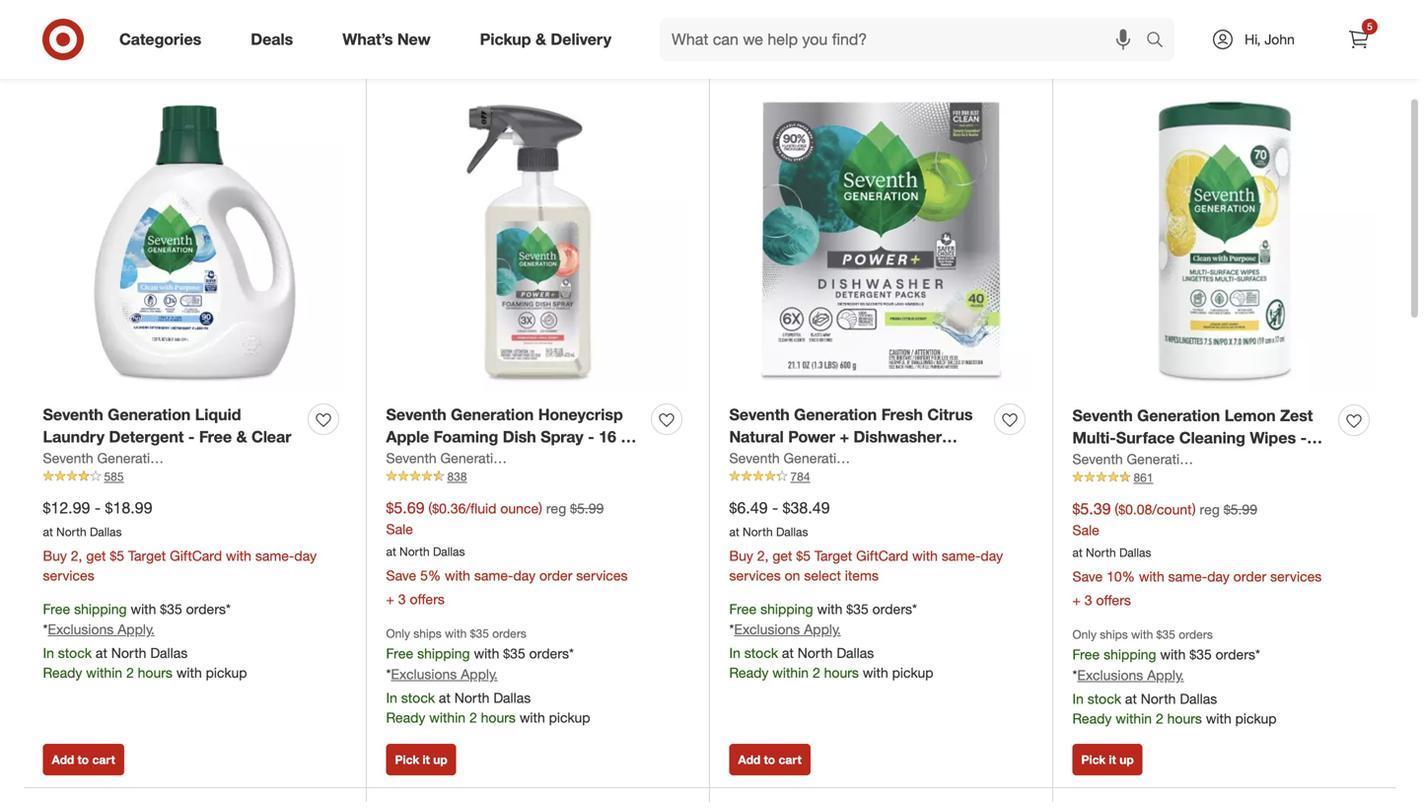 Task type: describe. For each thing, give the bounding box(es) containing it.
seventh for the seventh generation liquid laundry detergent - free & clear link
[[43, 405, 103, 424]]

$5.99 inside $5.69 ( $0.36 /fluid ounce ) reg $5.99 sale at north dallas save 5% with same-day order services + 3 offer s
[[571, 500, 604, 517]]

cart for $38.49
[[779, 752, 802, 767]]

seventh generation lemon zest multi-surface cleaning wipes - 70ct
[[1073, 406, 1314, 470]]

hi, john
[[1245, 31, 1296, 48]]

seventh generation liquid laundry detergent - free & clear link
[[43, 403, 300, 449]]

+ inside $5.69 ( $0.36 /fluid ounce ) reg $5.99 sale at north dallas save 5% with same-day order services + 3 offer s
[[386, 590, 395, 608]]

dallas inside $6.49 - $38.49 at north dallas buy 2, get $5 target giftcard with same-day services on select items
[[777, 524, 809, 539]]

what's
[[343, 30, 393, 49]]

pick for $5.69
[[395, 752, 420, 767]]

honeycrisp
[[539, 405, 623, 424]]

pickup for pickup
[[863, 14, 911, 33]]

reg inside $5.39 ( $0.08 /count ) reg $5.99 sale at north dallas save 10% with same-day order services + 3 offer s
[[1200, 501, 1221, 518]]

lemon
[[1225, 406, 1276, 425]]

18
[[36, 7, 61, 35]]

( for $5.69
[[429, 500, 432, 517]]

5%
[[420, 567, 441, 584]]

target for $18.99
[[128, 547, 166, 564]]

surface
[[1117, 428, 1176, 448]]

categories
[[119, 30, 202, 49]]

with inside $12.99 - $18.99 at north dallas buy 2, get $5 target giftcard with same-day services
[[226, 547, 252, 564]]

john
[[1265, 31, 1296, 48]]

services inside $5.39 ( $0.08 /count ) reg $5.99 sale at north dallas save 10% with same-day order services + 3 offer s
[[1271, 568, 1323, 585]]

10%
[[1107, 568, 1136, 585]]

pick it up button for $5.39
[[1073, 744, 1143, 775]]

items
[[845, 567, 879, 584]]

seventh generation for foaming
[[386, 450, 509, 467]]

save inside $5.69 ( $0.36 /fluid ounce ) reg $5.99 sale at north dallas save 5% with same-day order services + 3 offer s
[[386, 567, 417, 584]]

what's new link
[[326, 18, 456, 61]]

services inside $6.49 - $38.49 at north dallas buy 2, get $5 target giftcard with same-day services on select items
[[730, 567, 781, 584]]

838
[[447, 469, 467, 484]]

18 results
[[36, 7, 140, 35]]

ships for $5.69
[[414, 626, 442, 641]]

orders for $5.39
[[1179, 627, 1214, 642]]

861
[[1134, 470, 1154, 485]]

- inside $6.49 - $38.49 at north dallas buy 2, get $5 target giftcard with same-day services on select items
[[773, 498, 779, 518]]

2, for $12.99
[[71, 547, 82, 564]]

get for $38.49
[[773, 547, 793, 564]]

zest
[[1281, 406, 1314, 425]]

same- inside $5.39 ( $0.08 /count ) reg $5.99 sale at north dallas save 10% with same-day order services + 3 offer s
[[1169, 568, 1208, 585]]

orders for $5.69
[[493, 626, 527, 641]]

pickup & delivery
[[480, 30, 612, 49]]

70ct
[[1073, 451, 1105, 470]]

laundry
[[43, 427, 105, 447]]

seventh for seventh generation lemon zest multi-surface cleaning wipes - 70ct link
[[1073, 406, 1134, 425]]

same
[[1119, 14, 1160, 33]]

$6.49
[[730, 498, 768, 518]]

only ships with $35 orders free shipping with $35 orders* * exclusions apply. in stock at  north dallas ready within 2 hours with pickup for $5.69
[[386, 626, 591, 726]]

save inside $5.39 ( $0.08 /count ) reg $5.99 sale at north dallas save 10% with same-day order services + 3 offer s
[[1073, 568, 1103, 585]]

seventh generation for multi-
[[1073, 451, 1196, 468]]

same- inside $6.49 - $38.49 at north dallas buy 2, get $5 target giftcard with same-day services on select items
[[942, 547, 981, 564]]

add for $6.49
[[739, 752, 761, 767]]

day inside $5.39 ( $0.08 /count ) reg $5.99 sale at north dallas save 10% with same-day order services + 3 offer s
[[1208, 568, 1230, 585]]

shop in store button
[[931, 2, 1075, 45]]

$5.69
[[386, 498, 425, 518]]

generation down power
[[784, 450, 852, 467]]

5 link
[[1338, 18, 1381, 61]]

search
[[1138, 32, 1185, 51]]

shipping button
[[1273, 2, 1385, 45]]

dallas inside $5.69 ( $0.36 /fluid ounce ) reg $5.99 sale at north dallas save 5% with same-day order services + 3 offer s
[[433, 544, 465, 559]]

585 link
[[43, 468, 347, 486]]

& inside the seventh generation liquid laundry detergent - free & clear
[[236, 427, 247, 447]]

add to cart for $12.99
[[52, 752, 115, 767]]

( for $5.39
[[1115, 501, 1119, 518]]

/fluid
[[466, 500, 497, 517]]

at inside $5.39 ( $0.08 /count ) reg $5.99 sale at north dallas save 10% with same-day order services + 3 offer s
[[1073, 545, 1083, 560]]

seventh for detergent's 'seventh generation' link
[[43, 450, 93, 467]]

add to cart button for $12.99
[[43, 744, 124, 775]]

results
[[67, 7, 140, 35]]

only ships with $35 orders free shipping with $35 orders* * exclusions apply. in stock at  north dallas ready within 2 hours with pickup for $5.39
[[1073, 627, 1277, 727]]

services inside $12.99 - $18.99 at north dallas buy 2, get $5 target giftcard with same-day services
[[43, 567, 94, 584]]

shop in store
[[968, 14, 1062, 33]]

what's new
[[343, 30, 431, 49]]

seventh generation link for natural
[[730, 449, 852, 468]]

north inside $5.69 ( $0.36 /fluid ounce ) reg $5.99 sale at north dallas save 5% with same-day order services + 3 offer s
[[400, 544, 430, 559]]

with inside $6.49 - $38.49 at north dallas buy 2, get $5 target giftcard with same-day services on select items
[[913, 547, 938, 564]]

up for $5.39
[[1120, 752, 1134, 767]]

packs
[[809, 450, 854, 469]]

pickup button
[[826, 2, 923, 45]]

$0.36
[[432, 500, 466, 517]]

fresh
[[882, 405, 924, 424]]

liquid
[[195, 405, 241, 424]]

$12.99
[[43, 498, 90, 518]]

on
[[785, 567, 801, 584]]

- inside seventh generation honeycrisp apple foaming dish spray - 16 fl oz
[[588, 427, 595, 447]]

clear
[[252, 427, 292, 447]]

$12.99 - $18.99 at north dallas buy 2, get $5 target giftcard with same-day services
[[43, 498, 317, 584]]

pickup for pickup & delivery
[[480, 30, 531, 49]]

north inside $5.39 ( $0.08 /count ) reg $5.99 sale at north dallas save 10% with same-day order services + 3 offer s
[[1086, 545, 1117, 560]]

seventh generation fresh citrus natural power + dishwasher detergent packs link
[[730, 403, 987, 469]]

add to cart for $6.49
[[739, 752, 802, 767]]

seventh for natural 'seventh generation' link
[[730, 450, 780, 467]]

seventh generation honeycrisp apple foaming dish spray - 16 fl oz
[[386, 405, 630, 469]]

day
[[1164, 14, 1192, 33]]

pick for $5.39
[[1082, 752, 1106, 767]]

natural
[[730, 427, 784, 447]]

fl
[[621, 427, 630, 447]]

seventh generation for detergent
[[43, 450, 166, 467]]

+ inside seventh generation fresh citrus natural power + dishwasher detergent packs
[[840, 427, 850, 447]]

detergent inside the seventh generation liquid laundry detergent - free & clear
[[109, 427, 184, 447]]

3 inside $5.69 ( $0.36 /fluid ounce ) reg $5.99 sale at north dallas save 5% with same-day order services + 3 offer s
[[398, 590, 406, 608]]

seventh generation lemon zest multi-surface cleaning wipes - 70ct link
[[1073, 404, 1332, 470]]

dish
[[503, 427, 537, 447]]

16
[[599, 427, 617, 447]]

generation up 585
[[97, 450, 166, 467]]

seventh generation for natural
[[730, 450, 852, 467]]

seventh generation honeycrisp apple foaming dish spray - 16 fl oz link
[[386, 403, 644, 469]]

generation inside the seventh generation liquid laundry detergent - free & clear
[[108, 405, 191, 424]]

cart for $18.99
[[92, 752, 115, 767]]

dishwasher
[[854, 427, 942, 447]]

giftcard for $38.49
[[857, 547, 909, 564]]

generation up 861
[[1127, 451, 1196, 468]]

services inside $5.69 ( $0.36 /fluid ounce ) reg $5.99 sale at north dallas save 5% with same-day order services + 3 offer s
[[577, 567, 628, 584]]

generation inside seventh generation lemon zest multi-surface cleaning wipes - 70ct
[[1138, 406, 1221, 425]]

at inside $6.49 - $38.49 at north dallas buy 2, get $5 target giftcard with same-day services on select items
[[730, 524, 740, 539]]

detergent inside seventh generation fresh citrus natural power + dishwasher detergent packs
[[730, 450, 805, 469]]

day inside $6.49 - $38.49 at north dallas buy 2, get $5 target giftcard with same-day services on select items
[[981, 547, 1004, 564]]

- inside the seventh generation liquid laundry detergent - free & clear
[[188, 427, 195, 447]]

giftcard for $18.99
[[170, 547, 222, 564]]

in
[[1010, 14, 1022, 33]]

deals
[[251, 30, 293, 49]]

north inside $12.99 - $18.99 at north dallas buy 2, get $5 target giftcard with same-day services
[[56, 524, 86, 539]]

$5.69 ( $0.36 /fluid ounce ) reg $5.99 sale at north dallas save 5% with same-day order services + 3 offer s
[[386, 498, 628, 608]]

north inside $6.49 - $38.49 at north dallas buy 2, get $5 target giftcard with same-day services on select items
[[743, 524, 773, 539]]

generation down foaming
[[441, 450, 509, 467]]

s inside $5.39 ( $0.08 /count ) reg $5.99 sale at north dallas save 10% with same-day order services + 3 offer s
[[1125, 591, 1132, 609]]

585
[[104, 469, 124, 484]]

dallas inside $5.39 ( $0.08 /count ) reg $5.99 sale at north dallas save 10% with same-day order services + 3 offer s
[[1120, 545, 1152, 560]]

same day delivery
[[1119, 14, 1253, 33]]

foaming
[[434, 427, 499, 447]]

buy for $12.99
[[43, 547, 67, 564]]

$38.49
[[783, 498, 830, 518]]



Task type: locate. For each thing, give the bounding box(es) containing it.
( inside $5.69 ( $0.36 /fluid ounce ) reg $5.99 sale at north dallas save 5% with same-day order services + 3 offer s
[[429, 500, 432, 517]]

seventh generation liquid laundry detergent - free & clear
[[43, 405, 292, 447]]

within
[[86, 664, 122, 682], [773, 664, 809, 682], [430, 709, 466, 726], [1116, 710, 1153, 727]]

0 horizontal spatial save
[[386, 567, 417, 584]]

get for $18.99
[[86, 547, 106, 564]]

1 horizontal spatial add
[[739, 752, 761, 767]]

order inside $5.39 ( $0.08 /count ) reg $5.99 sale at north dallas save 10% with same-day order services + 3 offer s
[[1234, 568, 1267, 585]]

3 down $5.69
[[398, 590, 406, 608]]

0 horizontal spatial up
[[433, 752, 448, 767]]

2 buy from the left
[[730, 547, 754, 564]]

1 horizontal spatial add to cart button
[[730, 744, 811, 775]]

2 to from the left
[[764, 752, 776, 767]]

it for $5.39
[[1110, 752, 1117, 767]]

seventh generation fresh citrus natural power + dishwasher detergent packs image
[[730, 88, 1034, 392], [730, 88, 1034, 392]]

0 horizontal spatial it
[[423, 752, 430, 767]]

seventh generation link for multi-
[[1073, 450, 1196, 469]]

it for $5.69
[[423, 752, 430, 767]]

spray
[[541, 427, 584, 447]]

pick
[[395, 752, 420, 767], [1082, 752, 1106, 767]]

buy down $6.49
[[730, 547, 754, 564]]

ounce
[[501, 500, 539, 517]]

0 horizontal spatial only ships with $35 orders free shipping with $35 orders* * exclusions apply. in stock at  north dallas ready within 2 hours with pickup
[[386, 626, 591, 726]]

+ down $5.39
[[1073, 591, 1081, 609]]

1 2, from the left
[[71, 547, 82, 564]]

2 pick it up from the left
[[1082, 752, 1134, 767]]

seventh inside the seventh generation liquid laundry detergent - free & clear
[[43, 405, 103, 424]]

1 horizontal spatial reg
[[1200, 501, 1221, 518]]

) inside $5.39 ( $0.08 /count ) reg $5.99 sale at north dallas save 10% with same-day order services + 3 offer s
[[1193, 501, 1197, 518]]

- left the 16
[[588, 427, 595, 447]]

delivery inside button
[[1196, 14, 1253, 33]]

in
[[43, 645, 54, 662], [730, 645, 741, 662], [386, 689, 398, 706], [1073, 690, 1084, 707]]

wipes
[[1251, 428, 1297, 448]]

dallas
[[90, 524, 122, 539], [777, 524, 809, 539], [433, 544, 465, 559], [1120, 545, 1152, 560], [150, 645, 188, 662], [837, 645, 875, 662], [494, 689, 531, 706], [1180, 690, 1218, 707]]

1 horizontal spatial &
[[536, 30, 547, 49]]

seventh generation honeycrisp apple foaming dish spray - 16 fl oz image
[[386, 88, 690, 392], [386, 88, 690, 392]]

buy down $12.99
[[43, 547, 67, 564]]

1 horizontal spatial to
[[764, 752, 776, 767]]

seventh generation up 838
[[386, 450, 509, 467]]

1 horizontal spatial target
[[815, 547, 853, 564]]

1 vertical spatial detergent
[[730, 450, 805, 469]]

1 horizontal spatial delivery
[[1196, 14, 1253, 33]]

apple
[[386, 427, 429, 447]]

add
[[52, 752, 74, 767], [739, 752, 761, 767]]

with inside $5.39 ( $0.08 /count ) reg $5.99 sale at north dallas save 10% with same-day order services + 3 offer s
[[1140, 568, 1165, 585]]

seventh generation link up 838
[[386, 449, 509, 468]]

generation left liquid
[[108, 405, 191, 424]]

ready
[[43, 664, 82, 682], [730, 664, 769, 682], [386, 709, 426, 726], [1073, 710, 1112, 727]]

1 horizontal spatial pick it up button
[[1073, 744, 1143, 775]]

same day delivery button
[[1083, 2, 1266, 45]]

0 horizontal spatial $5
[[110, 547, 124, 564]]

seventh generation up 861
[[1073, 451, 1196, 468]]

seventh generation up 784
[[730, 450, 852, 467]]

seventh inside seventh generation fresh citrus natural power + dishwasher detergent packs
[[730, 405, 790, 424]]

sale inside $5.39 ( $0.08 /count ) reg $5.99 sale at north dallas save 10% with same-day order services + 3 offer s
[[1073, 522, 1100, 539]]

0 horizontal spatial $5.99
[[571, 500, 604, 517]]

1 horizontal spatial 2,
[[758, 547, 769, 564]]

1 horizontal spatial free shipping with $35 orders* * exclusions apply. in stock at  north dallas ready within 2 hours with pickup
[[730, 600, 934, 682]]

reg down 838 link
[[547, 500, 567, 517]]

generation up surface
[[1138, 406, 1221, 425]]

seventh generation link up 585
[[43, 449, 166, 468]]

seventh for the seventh generation honeycrisp apple foaming dish spray - 16 fl oz link
[[386, 405, 447, 424]]

1 horizontal spatial (
[[1115, 501, 1119, 518]]

1 horizontal spatial it
[[1110, 752, 1117, 767]]

1 $5 from the left
[[110, 547, 124, 564]]

sale inside $5.69 ( $0.36 /fluid ounce ) reg $5.99 sale at north dallas save 5% with same-day order services + 3 offer s
[[386, 521, 413, 538]]

1 pick it up from the left
[[395, 752, 448, 767]]

0 horizontal spatial order
[[540, 567, 573, 584]]

) inside $5.69 ( $0.36 /fluid ounce ) reg $5.99 sale at north dallas save 5% with same-day order services + 3 offer s
[[539, 500, 543, 517]]

- up 585 "link"
[[188, 427, 195, 447]]

2, down $12.99
[[71, 547, 82, 564]]

ships down 10% on the right bottom of page
[[1101, 627, 1129, 642]]

buy for $6.49
[[730, 547, 754, 564]]

target inside $12.99 - $18.99 at north dallas buy 2, get $5 target giftcard with same-day services
[[128, 547, 166, 564]]

$5.39
[[1073, 499, 1112, 519]]

seventh up "multi-" on the bottom right of the page
[[1073, 406, 1134, 425]]

$35
[[160, 600, 182, 618], [847, 600, 869, 618], [470, 626, 489, 641], [1157, 627, 1176, 642], [504, 645, 526, 662], [1190, 646, 1212, 663]]

0 horizontal spatial detergent
[[109, 427, 184, 447]]

2 horizontal spatial +
[[1073, 591, 1081, 609]]

1 horizontal spatial detergent
[[730, 450, 805, 469]]

free shipping with $35 orders* * exclusions apply. in stock at  north dallas ready within 2 hours with pickup for $6.49 - $38.49
[[730, 600, 934, 682]]

buy inside $12.99 - $18.99 at north dallas buy 2, get $5 target giftcard with same-day services
[[43, 547, 67, 564]]

1 cart from the left
[[92, 752, 115, 767]]

shipping
[[1310, 14, 1373, 33]]

sale down $5.39
[[1073, 522, 1100, 539]]

offer down 5%
[[410, 590, 438, 608]]

to for $6.49
[[764, 752, 776, 767]]

1 pick from the left
[[395, 752, 420, 767]]

seventh down the apple
[[386, 450, 437, 467]]

0 horizontal spatial cart
[[92, 752, 115, 767]]

offer
[[410, 590, 438, 608], [1097, 591, 1125, 609]]

1 horizontal spatial +
[[840, 427, 850, 447]]

seventh for foaming 'seventh generation' link
[[386, 450, 437, 467]]

free inside the seventh generation liquid laundry detergent - free & clear
[[199, 427, 232, 447]]

0 horizontal spatial free shipping with $35 orders* * exclusions apply. in stock at  north dallas ready within 2 hours with pickup
[[43, 600, 247, 682]]

1 it from the left
[[423, 752, 430, 767]]

1 horizontal spatial ships
[[1101, 627, 1129, 642]]

1 vertical spatial &
[[236, 427, 247, 447]]

reg down "861" link
[[1200, 501, 1221, 518]]

$0.08
[[1119, 501, 1153, 518]]

target down $18.99 at the left
[[128, 547, 166, 564]]

0 vertical spatial &
[[536, 30, 547, 49]]

1 horizontal spatial 3
[[1085, 591, 1093, 609]]

giftcard inside $6.49 - $38.49 at north dallas buy 2, get $5 target giftcard with same-day services on select items
[[857, 547, 909, 564]]

1 free shipping with $35 orders* * exclusions apply. in stock at  north dallas ready within 2 hours with pickup from the left
[[43, 600, 247, 682]]

giftcard up items at the right bottom of the page
[[857, 547, 909, 564]]

1 horizontal spatial $5.99
[[1224, 501, 1258, 518]]

at
[[43, 524, 53, 539], [730, 524, 740, 539], [386, 544, 396, 559], [1073, 545, 1083, 560], [96, 645, 107, 662], [782, 645, 794, 662], [439, 689, 451, 706], [1126, 690, 1138, 707]]

order inside $5.69 ( $0.36 /fluid ounce ) reg $5.99 sale at north dallas save 5% with same-day order services + 3 offer s
[[540, 567, 573, 584]]

shipping
[[74, 600, 127, 618], [761, 600, 814, 618], [418, 645, 470, 662], [1104, 646, 1157, 663]]

0 horizontal spatial 2,
[[71, 547, 82, 564]]

- right $12.99
[[95, 498, 101, 518]]

multi-
[[1073, 428, 1117, 448]]

0 horizontal spatial &
[[236, 427, 247, 447]]

s down 10% on the right bottom of page
[[1125, 591, 1132, 609]]

ships down 5%
[[414, 626, 442, 641]]

giftcard inside $12.99 - $18.99 at north dallas buy 2, get $5 target giftcard with same-day services
[[170, 547, 222, 564]]

$5.99 down "861" link
[[1224, 501, 1258, 518]]

$5.99 inside $5.39 ( $0.08 /count ) reg $5.99 sale at north dallas save 10% with same-day order services + 3 offer s
[[1224, 501, 1258, 518]]

get inside $6.49 - $38.49 at north dallas buy 2, get $5 target giftcard with same-day services on select items
[[773, 547, 793, 564]]

0 horizontal spatial get
[[86, 547, 106, 564]]

select
[[805, 567, 842, 584]]

1 horizontal spatial add to cart
[[739, 752, 802, 767]]

1 horizontal spatial )
[[1193, 501, 1197, 518]]

seventh generation liquid laundry detergent - free & clear image
[[43, 88, 347, 392], [43, 88, 347, 392]]

0 horizontal spatial only
[[386, 626, 410, 641]]

with inside $5.69 ( $0.36 /fluid ounce ) reg $5.99 sale at north dallas save 5% with same-day order services + 3 offer s
[[445, 567, 471, 584]]

838 link
[[386, 468, 690, 486]]

pick it up for $5.69
[[395, 752, 448, 767]]

up for $5.69
[[433, 752, 448, 767]]

orders down $5.69 ( $0.36 /fluid ounce ) reg $5.99 sale at north dallas save 5% with same-day order services + 3 offer s
[[493, 626, 527, 641]]

1 horizontal spatial orders
[[1179, 627, 1214, 642]]

$5 inside $6.49 - $38.49 at north dallas buy 2, get $5 target giftcard with same-day services on select items
[[797, 547, 811, 564]]

buy inside $6.49 - $38.49 at north dallas buy 2, get $5 target giftcard with same-day services on select items
[[730, 547, 754, 564]]

1 horizontal spatial buy
[[730, 547, 754, 564]]

save
[[386, 567, 417, 584], [1073, 568, 1103, 585]]

0 horizontal spatial add
[[52, 752, 74, 767]]

offer down 10% on the right bottom of page
[[1097, 591, 1125, 609]]

2, for $6.49
[[758, 547, 769, 564]]

0 horizontal spatial buy
[[43, 547, 67, 564]]

oz
[[386, 450, 404, 469]]

offer inside $5.69 ( $0.36 /fluid ounce ) reg $5.99 sale at north dallas save 5% with same-day order services + 3 offer s
[[410, 590, 438, 608]]

services
[[43, 567, 94, 584], [577, 567, 628, 584], [730, 567, 781, 584], [1271, 568, 1323, 585]]

5
[[1368, 20, 1373, 33]]

target up "select"
[[815, 547, 853, 564]]

s down 5%
[[438, 590, 445, 608]]

0 horizontal spatial pick it up
[[395, 752, 448, 767]]

pickup & delivery link
[[463, 18, 636, 61]]

$5 for $18.99
[[110, 547, 124, 564]]

sale
[[386, 521, 413, 538], [1073, 522, 1100, 539]]

( right $5.69
[[429, 500, 432, 517]]

free shipping with $35 orders* * exclusions apply. in stock at  north dallas ready within 2 hours with pickup for $12.99 - $18.99
[[43, 600, 247, 682]]

reg inside $5.69 ( $0.36 /fluid ounce ) reg $5.99 sale at north dallas save 5% with same-day order services + 3 offer s
[[547, 500, 567, 517]]

seventh inside seventh generation lemon zest multi-surface cleaning wipes - 70ct
[[1073, 406, 1134, 425]]

save left 10% on the right bottom of page
[[1073, 568, 1103, 585]]

1 horizontal spatial order
[[1234, 568, 1267, 585]]

784
[[791, 469, 811, 484]]

1 up from the left
[[433, 752, 448, 767]]

store
[[1026, 14, 1062, 33]]

1 add to cart from the left
[[52, 752, 115, 767]]

target for $38.49
[[815, 547, 853, 564]]

seventh generation lemon zest multi-surface cleaning wipes - 70ct image
[[1073, 88, 1378, 393], [1073, 88, 1378, 393]]

0 horizontal spatial reg
[[547, 500, 567, 517]]

sale down $5.69
[[386, 521, 413, 538]]

1 horizontal spatial up
[[1120, 752, 1134, 767]]

orders
[[493, 626, 527, 641], [1179, 627, 1214, 642]]

delivery for same day delivery
[[1196, 14, 1253, 33]]

seventh down "multi-" on the bottom right of the page
[[1073, 451, 1124, 468]]

0 horizontal spatial 3
[[398, 590, 406, 608]]

$5 inside $12.99 - $18.99 at north dallas buy 2, get $5 target giftcard with same-day services
[[110, 547, 124, 564]]

deals link
[[234, 18, 318, 61]]

0 horizontal spatial add to cart button
[[43, 744, 124, 775]]

3 down $5.39
[[1085, 591, 1093, 609]]

+ inside $5.39 ( $0.08 /count ) reg $5.99 sale at north dallas save 10% with same-day order services + 3 offer s
[[1073, 591, 1081, 609]]

0 horizontal spatial orders
[[493, 626, 527, 641]]

2 add to cart button from the left
[[730, 744, 811, 775]]

1 horizontal spatial save
[[1073, 568, 1103, 585]]

seventh for seventh generation fresh citrus natural power + dishwasher detergent packs link
[[730, 405, 790, 424]]

$5
[[110, 547, 124, 564], [797, 547, 811, 564]]

0 horizontal spatial giftcard
[[170, 547, 222, 564]]

seventh generation link for detergent
[[43, 449, 166, 468]]

generation inside seventh generation honeycrisp apple foaming dish spray - 16 fl oz
[[451, 405, 534, 424]]

1 horizontal spatial pick it up
[[1082, 752, 1134, 767]]

it
[[423, 752, 430, 767], [1110, 752, 1117, 767]]

to
[[78, 752, 89, 767], [764, 752, 776, 767]]

seventh down natural
[[730, 450, 780, 467]]

seventh for multi- 'seventh generation' link
[[1073, 451, 1124, 468]]

1 target from the left
[[128, 547, 166, 564]]

1 add to cart button from the left
[[43, 744, 124, 775]]

1 horizontal spatial $5
[[797, 547, 811, 564]]

delivery for pickup & delivery
[[551, 30, 612, 49]]

pick it up button for $5.69
[[386, 744, 457, 775]]

get up the on
[[773, 547, 793, 564]]

0 horizontal spatial (
[[429, 500, 432, 517]]

$5 up the on
[[797, 547, 811, 564]]

buy
[[43, 547, 67, 564], [730, 547, 754, 564]]

) down "861" link
[[1193, 501, 1197, 518]]

$5 down $18.99 at the left
[[110, 547, 124, 564]]

s inside $5.69 ( $0.36 /fluid ounce ) reg $5.99 sale at north dallas save 5% with same-day order services + 3 offer s
[[438, 590, 445, 608]]

hi,
[[1245, 31, 1261, 48]]

order
[[540, 567, 573, 584], [1234, 568, 1267, 585]]

cart
[[92, 752, 115, 767], [779, 752, 802, 767]]

offer inside $5.39 ( $0.08 /count ) reg $5.99 sale at north dallas save 10% with same-day order services + 3 offer s
[[1097, 591, 1125, 609]]

2, inside $12.99 - $18.99 at north dallas buy 2, get $5 target giftcard with same-day services
[[71, 547, 82, 564]]

add for $12.99
[[52, 752, 74, 767]]

0 horizontal spatial to
[[78, 752, 89, 767]]

0 horizontal spatial add to cart
[[52, 752, 115, 767]]

detergent
[[109, 427, 184, 447], [730, 450, 805, 469]]

only for $5.39
[[1073, 627, 1097, 642]]

- inside $12.99 - $18.99 at north dallas buy 2, get $5 target giftcard with same-day services
[[95, 498, 101, 518]]

to for $12.99
[[78, 752, 89, 767]]

784 link
[[730, 468, 1034, 486]]

0 horizontal spatial ships
[[414, 626, 442, 641]]

shop
[[968, 14, 1005, 33]]

seventh down laundry in the left bottom of the page
[[43, 450, 93, 467]]

dallas inside $12.99 - $18.99 at north dallas buy 2, get $5 target giftcard with same-day services
[[90, 524, 122, 539]]

1 horizontal spatial pickup
[[863, 14, 911, 33]]

1 buy from the left
[[43, 547, 67, 564]]

at inside $12.99 - $18.99 at north dallas buy 2, get $5 target giftcard with same-day services
[[43, 524, 53, 539]]

0 horizontal spatial pickup
[[480, 30, 531, 49]]

1 horizontal spatial pick
[[1082, 752, 1106, 767]]

&
[[536, 30, 547, 49], [236, 427, 247, 447]]

*
[[43, 621, 48, 638], [730, 621, 735, 638], [386, 665, 391, 683], [1073, 666, 1078, 684]]

0 horizontal spatial s
[[438, 590, 445, 608]]

seventh inside seventh generation honeycrisp apple foaming dish spray - 16 fl oz
[[386, 405, 447, 424]]

1 horizontal spatial offer
[[1097, 591, 1125, 609]]

2 pick from the left
[[1082, 752, 1106, 767]]

2 free shipping with $35 orders* * exclusions apply. in stock at  north dallas ready within 2 hours with pickup from the left
[[730, 600, 934, 682]]

search button
[[1138, 18, 1185, 65]]

+ up packs
[[840, 427, 850, 447]]

2 $5 from the left
[[797, 547, 811, 564]]

- down zest
[[1301, 428, 1308, 448]]

2,
[[71, 547, 82, 564], [758, 547, 769, 564]]

at inside $5.69 ( $0.36 /fluid ounce ) reg $5.99 sale at north dallas save 5% with same-day order services + 3 offer s
[[386, 544, 396, 559]]

0 horizontal spatial delivery
[[551, 30, 612, 49]]

pickup
[[863, 14, 911, 33], [480, 30, 531, 49]]

) down 838 link
[[539, 500, 543, 517]]

seventh generation link for foaming
[[386, 449, 509, 468]]

1 horizontal spatial cart
[[779, 752, 802, 767]]

1 horizontal spatial sale
[[1073, 522, 1100, 539]]

2 pick it up button from the left
[[1073, 744, 1143, 775]]

1 giftcard from the left
[[170, 547, 222, 564]]

cleaning
[[1180, 428, 1246, 448]]

only for $5.69
[[386, 626, 410, 641]]

get down $12.99
[[86, 547, 106, 564]]

up
[[433, 752, 448, 767], [1120, 752, 1134, 767]]

generation inside seventh generation fresh citrus natural power + dishwasher detergent packs
[[795, 405, 878, 424]]

same- inside $12.99 - $18.99 at north dallas buy 2, get $5 target giftcard with same-day services
[[255, 547, 294, 564]]

$18.99
[[105, 498, 152, 518]]

target
[[128, 547, 166, 564], [815, 547, 853, 564]]

2 add from the left
[[739, 752, 761, 767]]

1 pick it up button from the left
[[386, 744, 457, 775]]

seventh up laundry in the left bottom of the page
[[43, 405, 103, 424]]

$5.99 down 838 link
[[571, 500, 604, 517]]

new
[[398, 30, 431, 49]]

0 horizontal spatial offer
[[410, 590, 438, 608]]

0 horizontal spatial )
[[539, 500, 543, 517]]

generation up foaming
[[451, 405, 534, 424]]

- inside seventh generation lemon zest multi-surface cleaning wipes - 70ct
[[1301, 428, 1308, 448]]

0 horizontal spatial sale
[[386, 521, 413, 538]]

detergent down natural
[[730, 450, 805, 469]]

( inside $5.39 ( $0.08 /count ) reg $5.99 sale at north dallas save 10% with same-day order services + 3 offer s
[[1115, 501, 1119, 518]]

pick it up for $5.39
[[1082, 752, 1134, 767]]

seventh
[[43, 405, 103, 424], [386, 405, 447, 424], [730, 405, 790, 424], [1073, 406, 1134, 425], [43, 450, 93, 467], [386, 450, 437, 467], [730, 450, 780, 467], [1073, 451, 1124, 468]]

seventh up natural
[[730, 405, 790, 424]]

1 get from the left
[[86, 547, 106, 564]]

2 2, from the left
[[758, 547, 769, 564]]

seventh generation link up 784
[[730, 449, 852, 468]]

0 horizontal spatial pick
[[395, 752, 420, 767]]

2 up from the left
[[1120, 752, 1134, 767]]

seventh generation fresh citrus natural power + dishwasher detergent packs
[[730, 405, 973, 469]]

( right $5.39
[[1115, 501, 1119, 518]]

giftcard down 585 "link"
[[170, 547, 222, 564]]

2, inside $6.49 - $38.49 at north dallas buy 2, get $5 target giftcard with same-day services on select items
[[758, 547, 769, 564]]

1 to from the left
[[78, 752, 89, 767]]

0 vertical spatial detergent
[[109, 427, 184, 447]]

2, down $6.49
[[758, 547, 769, 564]]

2 it from the left
[[1110, 752, 1117, 767]]

power
[[789, 427, 836, 447]]

stock
[[58, 645, 92, 662], [745, 645, 779, 662], [401, 689, 435, 706], [1088, 690, 1122, 707]]

1 horizontal spatial giftcard
[[857, 547, 909, 564]]

$5 for $38.49
[[797, 547, 811, 564]]

target inside $6.49 - $38.49 at north dallas buy 2, get $5 target giftcard with same-day services on select items
[[815, 547, 853, 564]]

exclusions
[[48, 621, 114, 638], [735, 621, 801, 638], [391, 665, 457, 683], [1078, 666, 1144, 684]]

seventh up the apple
[[386, 405, 447, 424]]

$6.49 - $38.49 at north dallas buy 2, get $5 target giftcard with same-day services on select items
[[730, 498, 1004, 584]]

seventh generation link up 861
[[1073, 450, 1196, 469]]

2 get from the left
[[773, 547, 793, 564]]

/count
[[1153, 501, 1193, 518]]

2 target from the left
[[815, 547, 853, 564]]

reg
[[547, 500, 567, 517], [1200, 501, 1221, 518]]

$5.39 ( $0.08 /count ) reg $5.99 sale at north dallas save 10% with same-day order services + 3 offer s
[[1073, 499, 1323, 609]]

What can we help you find? suggestions appear below search field
[[660, 18, 1152, 61]]

free
[[199, 427, 232, 447], [43, 600, 70, 618], [730, 600, 757, 618], [386, 645, 414, 662], [1073, 646, 1100, 663]]

2
[[126, 664, 134, 682], [813, 664, 821, 682], [470, 709, 477, 726], [1156, 710, 1164, 727]]

orders*
[[186, 600, 231, 618], [873, 600, 918, 618], [530, 645, 574, 662], [1216, 646, 1261, 663]]

0 horizontal spatial pick it up button
[[386, 744, 457, 775]]

citrus
[[928, 405, 973, 424]]

861 link
[[1073, 469, 1378, 487]]

- right $6.49
[[773, 498, 779, 518]]

pick it up
[[395, 752, 448, 767], [1082, 752, 1134, 767]]

categories link
[[103, 18, 226, 61]]

1 add from the left
[[52, 752, 74, 767]]

only
[[386, 626, 410, 641], [1073, 627, 1097, 642]]

orders down $5.39 ( $0.08 /count ) reg $5.99 sale at north dallas save 10% with same-day order services + 3 offer s
[[1179, 627, 1214, 642]]

exclusions apply. button
[[48, 620, 155, 640], [735, 620, 841, 640], [391, 664, 498, 684], [1078, 665, 1185, 685]]

add to cart button for $6.49
[[730, 744, 811, 775]]

0 horizontal spatial +
[[386, 590, 395, 608]]

add to cart button
[[43, 744, 124, 775], [730, 744, 811, 775]]

0 horizontal spatial target
[[128, 547, 166, 564]]

ships for $5.39
[[1101, 627, 1129, 642]]

1 horizontal spatial s
[[1125, 591, 1132, 609]]

seventh generation up 585
[[43, 450, 166, 467]]

get inside $12.99 - $18.99 at north dallas buy 2, get $5 target giftcard with same-day services
[[86, 547, 106, 564]]

+ down $5.69
[[386, 590, 395, 608]]

detergent up 585
[[109, 427, 184, 447]]

day inside $12.99 - $18.99 at north dallas buy 2, get $5 target giftcard with same-day services
[[294, 547, 317, 564]]

generation up power
[[795, 405, 878, 424]]

pick it up button
[[386, 744, 457, 775], [1073, 744, 1143, 775]]

2 giftcard from the left
[[857, 547, 909, 564]]

day inside $5.69 ( $0.36 /fluid ounce ) reg $5.99 sale at north dallas save 5% with same-day order services + 3 offer s
[[514, 567, 536, 584]]

2 cart from the left
[[779, 752, 802, 767]]

ships
[[414, 626, 442, 641], [1101, 627, 1129, 642]]

1 horizontal spatial get
[[773, 547, 793, 564]]

same- inside $5.69 ( $0.36 /fluid ounce ) reg $5.99 sale at north dallas save 5% with same-day order services + 3 offer s
[[474, 567, 514, 584]]

2 add to cart from the left
[[739, 752, 802, 767]]

1 horizontal spatial only ships with $35 orders free shipping with $35 orders* * exclusions apply. in stock at  north dallas ready within 2 hours with pickup
[[1073, 627, 1277, 727]]

pickup inside button
[[863, 14, 911, 33]]

3 inside $5.39 ( $0.08 /count ) reg $5.99 sale at north dallas save 10% with same-day order services + 3 offer s
[[1085, 591, 1093, 609]]

save left 5%
[[386, 567, 417, 584]]

1 horizontal spatial only
[[1073, 627, 1097, 642]]

only ships with $35 orders free shipping with $35 orders* * exclusions apply. in stock at  north dallas ready within 2 hours with pickup
[[386, 626, 591, 726], [1073, 627, 1277, 727]]



Task type: vqa. For each thing, say whether or not it's contained in the screenshot.
$50 within 'on a future qualifying purchase over $50 when approved for a'
no



